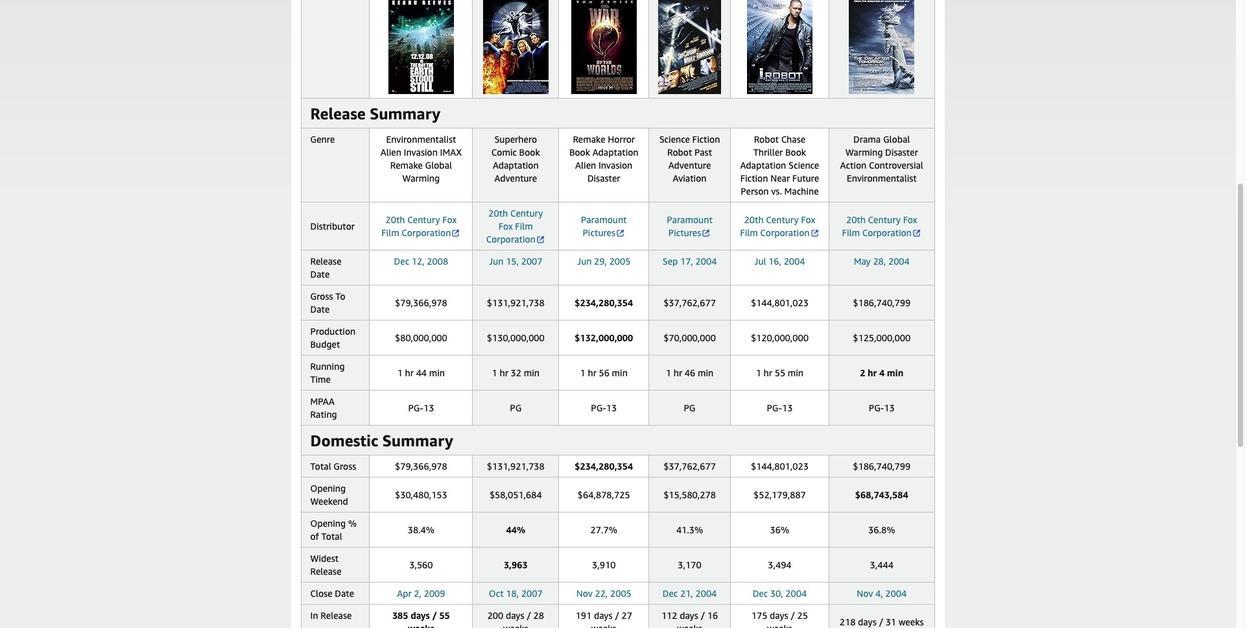 Task type: describe. For each thing, give the bounding box(es) containing it.
2 pg-13 from the left
[[591, 402, 617, 413]]

opening for opening % of total
[[310, 518, 346, 529]]

20th century fox film corporation link up may 28, 2004 link
[[843, 214, 922, 238]]

weeks for 27
[[592, 623, 617, 628]]

past
[[695, 147, 712, 158]]

nov for nov 22, 2005
[[577, 588, 593, 599]]

20th century fox film corporation for 20th century fox film corporation link on top of jul 16, 2004 link on the top right of page
[[741, 214, 816, 238]]

27
[[622, 610, 633, 621]]

sep
[[663, 256, 678, 267]]

1 horizontal spatial 55
[[775, 367, 786, 378]]

controversial
[[869, 160, 924, 171]]

2009
[[424, 588, 445, 599]]

corporation for 20th century fox film corporation link above jun 15, 2007
[[486, 234, 536, 245]]

20th for 20th century fox film corporation link on top of may 28, 2004 link
[[847, 214, 866, 225]]

corporation for 20th century fox film corporation link on top of dec 12, 2008
[[402, 227, 451, 238]]

weeks for 55
[[408, 623, 435, 628]]

/ for 31
[[879, 616, 884, 627]]

$132,000,000
[[575, 332, 633, 343]]

$15,580,278
[[664, 489, 716, 500]]

56
[[599, 367, 610, 378]]

2008
[[427, 256, 448, 267]]

environmentalist inside drama              global warming              disaster action              controversial environmentalist
[[847, 173, 917, 184]]

science fiction robot              past adventure aviation
[[660, 134, 720, 184]]

20th century fox film corporation link up jun 15, 2007
[[486, 208, 546, 245]]

distributor
[[310, 221, 355, 232]]

17,
[[681, 256, 694, 267]]

$186,740,799 for gross
[[853, 461, 911, 472]]

20th for 20th century fox film corporation link on top of dec 12, 2008
[[386, 214, 405, 225]]

112
[[662, 610, 678, 621]]

close
[[310, 588, 333, 599]]

2 paramount pictures from the left
[[667, 214, 713, 238]]

horror
[[608, 134, 635, 145]]

$64,878,725
[[578, 489, 630, 500]]

2004 for dec 30, 2004
[[786, 588, 807, 599]]

$234,280,354 for to
[[575, 297, 633, 308]]

domestic summary
[[310, 431, 453, 450]]

genre
[[310, 134, 335, 145]]

$37,762,677 for to
[[664, 297, 716, 308]]

superhero
[[495, 134, 537, 145]]

2004 for nov 4, 2004
[[886, 588, 907, 599]]

1 for 1 hr 32 min
[[492, 367, 498, 378]]

min for 1 hr 55 min
[[788, 367, 804, 378]]

1 paramount pictures from the left
[[581, 214, 627, 238]]

jun 15, 2007
[[489, 256, 543, 267]]

production budget
[[310, 326, 356, 350]]

2 hr 4 min
[[860, 367, 904, 378]]

1 pg from the left
[[510, 402, 522, 413]]

$79,366,978 for gross
[[395, 461, 448, 472]]

date inside the gross to date
[[310, 304, 330, 315]]

nov 22, 2005
[[577, 588, 632, 599]]

1 for 1 hr 44 min
[[398, 367, 403, 378]]

imax
[[440, 147, 462, 158]]

20th century fox film corporation link up dec 12, 2008
[[382, 214, 461, 238]]

weeks for 28
[[503, 623, 529, 628]]

person
[[741, 186, 769, 197]]

2007 for jun 15, 2007
[[521, 256, 543, 267]]

1 hr 32 min
[[492, 367, 540, 378]]

27.7%
[[591, 524, 618, 535]]

film for 20th century fox film corporation link on top of jul 16, 2004 link on the top right of page
[[741, 227, 758, 238]]

of
[[310, 531, 319, 542]]

alien inside remake              horror book adaptation alien invasion disaster
[[576, 160, 596, 171]]

book for superhero
[[519, 147, 540, 158]]

weeks for 31
[[899, 616, 924, 627]]

chase
[[782, 134, 806, 145]]

remake              horror book adaptation alien invasion disaster
[[570, 134, 639, 184]]

oct 18, 2007
[[489, 588, 543, 599]]

hr for 56
[[588, 367, 597, 378]]

mpaa rating
[[310, 396, 337, 420]]

release down 'widest'
[[310, 566, 342, 577]]

dec 21, 2004 link
[[663, 588, 717, 599]]

1 for 1 hr 56 min
[[580, 367, 586, 378]]

global inside drama              global warming              disaster action              controversial environmentalist
[[884, 134, 911, 145]]

release up the genre
[[310, 104, 366, 123]]

0 vertical spatial total
[[310, 461, 331, 472]]

days for 175
[[770, 610, 789, 621]]

film for 20th century fox film corporation link above jun 15, 2007
[[515, 221, 533, 232]]

gross to date
[[310, 291, 346, 315]]

total inside opening % of total
[[322, 531, 342, 542]]

$186,740,799 for to
[[853, 297, 911, 308]]

1 pg-13 from the left
[[408, 402, 434, 413]]

drama
[[854, 134, 881, 145]]

/ for 16
[[701, 610, 705, 621]]

century up dec 12, 2008 link on the top of the page
[[408, 214, 440, 225]]

$120,000,000
[[751, 332, 809, 343]]

31
[[886, 616, 897, 627]]

action
[[841, 160, 867, 171]]

1 hr 56 min
[[580, 367, 628, 378]]

disaster inside remake              horror book adaptation alien invasion disaster
[[588, 173, 621, 184]]

44%
[[506, 524, 526, 535]]

2004 for may 28, 2004
[[889, 256, 910, 267]]

2
[[860, 367, 866, 378]]

hr for 44
[[405, 367, 414, 378]]

20th century fox film corporation for 20th century fox film corporation link on top of dec 12, 2008
[[382, 214, 457, 238]]

15,
[[506, 256, 519, 267]]

widest
[[310, 553, 339, 564]]

days for 218
[[859, 616, 877, 627]]

drama              global warming              disaster action              controversial environmentalist
[[841, 134, 924, 184]]

release date
[[310, 256, 342, 280]]

200 days / 28 weeks
[[488, 610, 544, 628]]

min for 1 hr 44 min
[[429, 367, 445, 378]]

$131,921,738 for gross
[[487, 461, 545, 472]]

jun 29, 2005 link
[[577, 256, 631, 267]]

3,494
[[768, 559, 792, 570]]

3,170
[[678, 559, 702, 570]]

2005 for nov 22, 2005
[[611, 588, 632, 599]]

warming inside drama              global warming              disaster action              controversial environmentalist
[[846, 147, 883, 158]]

disaster inside drama              global warming              disaster action              controversial environmentalist
[[886, 147, 919, 158]]

summary for release summary
[[370, 104, 441, 123]]

385
[[392, 610, 408, 621]]

2004 for jul 16, 2004
[[784, 256, 806, 267]]

12,
[[412, 256, 425, 267]]

175 days / 25 weeks
[[752, 610, 808, 628]]

2 13 from the left
[[607, 402, 617, 413]]

release right in
[[321, 610, 352, 621]]

jul 16, 2004
[[755, 256, 806, 267]]

science inside science fiction robot              past adventure aviation
[[660, 134, 690, 145]]

robot inside robot              chase thriller              book adaptation              science fiction              near future person vs. machine
[[754, 134, 779, 145]]

20th century fox film corporation for 20th century fox film corporation link on top of may 28, 2004 link
[[843, 214, 918, 238]]

sep 17, 2004 link
[[663, 256, 717, 267]]

191 days / 27 weeks
[[576, 610, 633, 628]]

fiction inside science fiction robot              past adventure aviation
[[693, 134, 720, 145]]

fox up may 28, 2004 link
[[904, 214, 918, 225]]

days for 200
[[506, 610, 525, 621]]

3 pg-13 from the left
[[767, 402, 793, 413]]

hr for 46
[[674, 367, 683, 378]]

191
[[576, 610, 592, 621]]

book for remake
[[570, 147, 591, 158]]

warming inside the environmentalist alien invasion              imax remake              global warming
[[403, 173, 440, 184]]

film for 20th century fox film corporation link on top of may 28, 2004 link
[[843, 227, 860, 238]]

dec 21, 2004
[[663, 588, 717, 599]]

dec for dec 30, 2004
[[753, 588, 768, 599]]

in
[[310, 610, 318, 621]]

nov 4, 2004 link
[[857, 588, 907, 599]]

32
[[511, 367, 522, 378]]

robot inside science fiction robot              past adventure aviation
[[668, 147, 693, 158]]

book inside robot              chase thriller              book adaptation              science fiction              near future person vs. machine
[[786, 147, 807, 158]]

16,
[[769, 256, 782, 267]]

weekend
[[310, 496, 348, 507]]

corporation for 20th century fox film corporation link on top of may 28, 2004 link
[[863, 227, 912, 238]]

2004 for dec 21, 2004
[[696, 588, 717, 599]]

environmentalist inside the environmentalist alien invasion              imax remake              global warming
[[386, 134, 456, 145]]

dec 12, 2008 link
[[394, 256, 448, 267]]

nov 4, 2004
[[857, 588, 907, 599]]

century up may 28, 2004 link
[[869, 214, 901, 225]]

fiction inside robot              chase thriller              book adaptation              science fiction              near future person vs. machine
[[741, 173, 769, 184]]

4 pg-13 from the left
[[869, 402, 895, 413]]

adventure for book
[[495, 173, 537, 184]]

fox up the 2008
[[443, 214, 457, 225]]

hr for 4
[[868, 367, 877, 378]]

future
[[793, 173, 820, 184]]

3,444
[[870, 559, 894, 570]]

3,910
[[592, 559, 616, 570]]

4,
[[876, 588, 884, 599]]

200
[[488, 610, 504, 621]]

1 13 from the left
[[424, 402, 434, 413]]

1 pictures from the left
[[583, 227, 616, 238]]

1 paramount from the left
[[581, 214, 627, 225]]

$58,051,684
[[490, 489, 542, 500]]

2 paramount from the left
[[667, 214, 713, 225]]

apr 2, 2009 link
[[397, 588, 445, 599]]

min for 2 hr 4 min
[[887, 367, 904, 378]]



Task type: locate. For each thing, give the bounding box(es) containing it.
0 horizontal spatial nov
[[577, 588, 593, 599]]

1 1 from the left
[[398, 367, 403, 378]]

0 vertical spatial global
[[884, 134, 911, 145]]

1 vertical spatial warming
[[403, 173, 440, 184]]

0 horizontal spatial pictures
[[583, 227, 616, 238]]

1 vertical spatial $131,921,738
[[487, 461, 545, 472]]

1 for 1 hr 55 min
[[756, 367, 762, 378]]

2 $234,280,354 from the top
[[575, 461, 633, 472]]

1 vertical spatial gross
[[334, 461, 356, 472]]

0 vertical spatial remake
[[573, 134, 606, 145]]

1 $186,740,799 from the top
[[853, 297, 911, 308]]

opening for opening weekend
[[310, 483, 346, 494]]

$234,280,354 for gross
[[575, 461, 633, 472]]

days for 112
[[680, 610, 699, 621]]

20th century fox film corporation for 20th century fox film corporation link above jun 15, 2007
[[486, 208, 543, 245]]

3 pg- from the left
[[767, 402, 783, 413]]

20th century fox film corporation down vs.
[[741, 214, 816, 238]]

adventure for robot
[[669, 160, 711, 171]]

1 vertical spatial total
[[322, 531, 342, 542]]

hr for 55
[[764, 367, 773, 378]]

days inside the 191 days / 27 weeks
[[594, 610, 613, 621]]

adaptation down comic on the left of the page
[[493, 160, 539, 171]]

book inside superhero comic book adaptation adventure
[[519, 147, 540, 158]]

dec left 30, at the right of page
[[753, 588, 768, 599]]

1 vertical spatial date
[[310, 304, 330, 315]]

adventure
[[669, 160, 711, 171], [495, 173, 537, 184]]

0 horizontal spatial alien
[[381, 147, 402, 158]]

remake inside remake              horror book adaptation alien invasion disaster
[[573, 134, 606, 145]]

1 horizontal spatial warming
[[846, 147, 883, 158]]

global inside the environmentalist alien invasion              imax remake              global warming
[[425, 160, 452, 171]]

century up jun 15, 2007
[[511, 208, 543, 219]]

1 book from the left
[[519, 147, 540, 158]]

0 horizontal spatial science
[[660, 134, 690, 145]]

0 vertical spatial robot
[[754, 134, 779, 145]]

36%
[[771, 524, 790, 535]]

weeks inside 112 days / 16 weeks
[[677, 623, 703, 628]]

robot up thriller
[[754, 134, 779, 145]]

0 vertical spatial alien
[[381, 147, 402, 158]]

$131,921,738 for to
[[487, 297, 545, 308]]

0 horizontal spatial dec
[[394, 256, 410, 267]]

0 horizontal spatial robot
[[668, 147, 693, 158]]

corporation
[[402, 227, 451, 238], [761, 227, 810, 238], [863, 227, 912, 238], [486, 234, 536, 245]]

/ left 31 at the right of the page
[[879, 616, 884, 627]]

28,
[[874, 256, 887, 267]]

pg- down 1 hr 44 min
[[408, 402, 424, 413]]

1 left 44
[[398, 367, 403, 378]]

/ down 2009
[[432, 610, 437, 621]]

corporation up dec 12, 2008
[[402, 227, 451, 238]]

2 2007 from the top
[[522, 588, 543, 599]]

/ for 28
[[527, 610, 531, 621]]

adaptation down thriller
[[741, 160, 787, 171]]

/ left 25
[[791, 610, 795, 621]]

mpaa
[[310, 396, 335, 407]]

20th century fox film corporation up 28,
[[843, 214, 918, 238]]

1 vertical spatial adventure
[[495, 173, 537, 184]]

20th century fox film corporation link
[[486, 208, 546, 245], [382, 214, 461, 238], [741, 214, 820, 238], [843, 214, 922, 238]]

thriller
[[754, 147, 783, 158]]

0 horizontal spatial adaptation
[[493, 160, 539, 171]]

adaptation inside remake              horror book adaptation alien invasion disaster
[[593, 147, 639, 158]]

2 min from the left
[[524, 367, 540, 378]]

0 vertical spatial opening
[[310, 483, 346, 494]]

$70,000,000
[[664, 332, 716, 343]]

$30,480,153
[[395, 489, 448, 500]]

0 vertical spatial fiction
[[693, 134, 720, 145]]

pg down the 1 hr 32 min
[[510, 402, 522, 413]]

0 vertical spatial 2005
[[610, 256, 631, 267]]

book inside remake              horror book adaptation alien invasion disaster
[[570, 147, 591, 158]]

$234,280,354 up $132,000,000
[[575, 297, 633, 308]]

dec for dec 21, 2004
[[663, 588, 678, 599]]

fox up 15, on the left top of page
[[499, 221, 513, 232]]

2005 for jun 29, 2005
[[610, 256, 631, 267]]

may 28, 2004 link
[[854, 256, 910, 267]]

55
[[775, 367, 786, 378], [440, 610, 450, 621]]

pg-
[[408, 402, 424, 413], [591, 402, 607, 413], [767, 402, 783, 413], [869, 402, 885, 413]]

corporation up 15, on the left top of page
[[486, 234, 536, 245]]

dec 30, 2004 link
[[753, 588, 807, 599]]

3 13 from the left
[[783, 402, 793, 413]]

1 vertical spatial fiction
[[741, 173, 769, 184]]

widest release
[[310, 553, 342, 577]]

22,
[[595, 588, 608, 599]]

0 horizontal spatial paramount pictures link
[[581, 214, 627, 238]]

weeks for 16
[[677, 623, 703, 628]]

min for 1 hr 32 min
[[524, 367, 540, 378]]

disaster
[[886, 147, 919, 158], [588, 173, 621, 184]]

paramount down the aviation
[[667, 214, 713, 225]]

4 min from the left
[[698, 367, 714, 378]]

20th for 20th century fox film corporation link above jun 15, 2007
[[489, 208, 508, 219]]

jun for jun 15, 2007
[[489, 256, 504, 267]]

paramount up the jun 29, 2005 link
[[581, 214, 627, 225]]

41.3%
[[677, 524, 703, 535]]

weeks down 191
[[592, 623, 617, 628]]

2 horizontal spatial adaptation
[[741, 160, 787, 171]]

adaptation for horror
[[593, 147, 639, 158]]

1 horizontal spatial gross
[[334, 461, 356, 472]]

science inside robot              chase thriller              book adaptation              science fiction              near future person vs. machine
[[789, 160, 820, 171]]

min for 1 hr 46 min
[[698, 367, 714, 378]]

pg
[[510, 402, 522, 413], [684, 402, 696, 413]]

1 horizontal spatial book
[[570, 147, 591, 158]]

/ inside 112 days / 16 weeks
[[701, 610, 705, 621]]

1 $37,762,677 from the top
[[664, 297, 716, 308]]

adventure inside superhero comic book adaptation adventure
[[495, 173, 537, 184]]

4 pg- from the left
[[869, 402, 885, 413]]

environmentalist alien invasion              imax remake              global warming
[[381, 134, 462, 184]]

days right 200 in the left bottom of the page
[[506, 610, 525, 621]]

pictures
[[583, 227, 616, 238], [669, 227, 702, 238]]

1 paramount pictures link from the left
[[581, 214, 627, 238]]

36.8%
[[869, 524, 896, 535]]

jun 15, 2007 link
[[489, 256, 543, 267]]

jun 29, 2005
[[577, 256, 631, 267]]

adaptation inside robot              chase thriller              book adaptation              science fiction              near future person vs. machine
[[741, 160, 787, 171]]

4 13 from the left
[[885, 402, 895, 413]]

oct
[[489, 588, 504, 599]]

1 vertical spatial opening
[[310, 518, 346, 529]]

2007 right '18,'
[[522, 588, 543, 599]]

$144,801,023 up the $120,000,000
[[751, 297, 809, 308]]

/ inside 385 days / 55 weeks
[[432, 610, 437, 621]]

days
[[411, 610, 430, 621], [506, 610, 525, 621], [594, 610, 613, 621], [680, 610, 699, 621], [770, 610, 789, 621], [859, 616, 877, 627]]

paramount pictures up sep 17, 2004
[[667, 214, 713, 238]]

55 inside 385 days / 55 weeks
[[440, 610, 450, 621]]

global down imax
[[425, 160, 452, 171]]

date for release date
[[310, 269, 330, 280]]

1 pg- from the left
[[408, 402, 424, 413]]

0 horizontal spatial book
[[519, 147, 540, 158]]

1 horizontal spatial paramount pictures link
[[667, 214, 713, 238]]

$79,366,978 up $80,000,000
[[395, 297, 448, 308]]

science up the aviation
[[660, 134, 690, 145]]

/ inside the 200 days / 28 weeks
[[527, 610, 531, 621]]

may 28, 2004
[[854, 256, 910, 267]]

disaster down horror
[[588, 173, 621, 184]]

robot left past
[[668, 147, 693, 158]]

2007 right 15, on the left top of page
[[521, 256, 543, 267]]

$234,280,354 up '$64,878,725'
[[575, 461, 633, 472]]

hr left '32' in the bottom of the page
[[500, 367, 509, 378]]

2007 for oct 18, 2007
[[522, 588, 543, 599]]

pg-13 down 1 hr 55 min
[[767, 402, 793, 413]]

environmentalist
[[386, 134, 456, 145], [847, 173, 917, 184]]

4
[[880, 367, 885, 378]]

0 horizontal spatial paramount
[[581, 214, 627, 225]]

5 1 from the left
[[756, 367, 762, 378]]

20th century fox film corporation link up jul 16, 2004 link on the top right of page
[[741, 214, 820, 238]]

machine
[[785, 186, 819, 197]]

century down vs.
[[766, 214, 799, 225]]

1 $234,280,354 from the top
[[575, 297, 633, 308]]

date up the gross to date
[[310, 269, 330, 280]]

0 vertical spatial $234,280,354
[[575, 297, 633, 308]]

pg-13 down 2 hr 4 min
[[869, 402, 895, 413]]

2 $79,366,978 from the top
[[395, 461, 448, 472]]

release down distributor
[[310, 256, 342, 267]]

date for close date
[[335, 588, 354, 599]]

1 for 1 hr 46 min
[[666, 367, 672, 378]]

comic
[[492, 147, 517, 158]]

/ for 25
[[791, 610, 795, 621]]

3 1 from the left
[[580, 367, 586, 378]]

to
[[336, 291, 346, 302]]

112 days / 16 weeks
[[662, 610, 718, 628]]

robot              chase thriller              book adaptation              science fiction              near future person vs. machine
[[741, 134, 820, 197]]

1 vertical spatial robot
[[668, 147, 693, 158]]

1 vertical spatial $144,801,023
[[751, 461, 809, 472]]

film up may
[[843, 227, 860, 238]]

adaptation down horror
[[593, 147, 639, 158]]

min down the $120,000,000
[[788, 367, 804, 378]]

nov left 4,
[[857, 588, 874, 599]]

dec for dec 12, 2008
[[394, 256, 410, 267]]

hr down the $120,000,000
[[764, 367, 773, 378]]

0 horizontal spatial jun
[[489, 256, 504, 267]]

1 hr from the left
[[405, 367, 414, 378]]

days right 112
[[680, 610, 699, 621]]

29,
[[594, 256, 607, 267]]

close date
[[310, 588, 354, 599]]

weeks down 200 in the left bottom of the page
[[503, 623, 529, 628]]

6 min from the left
[[887, 367, 904, 378]]

/ for 55
[[432, 610, 437, 621]]

paramount pictures link up sep 17, 2004
[[667, 214, 713, 238]]

invasion left imax
[[404, 147, 438, 158]]

55 down the $120,000,000
[[775, 367, 786, 378]]

0 vertical spatial 2007
[[521, 256, 543, 267]]

0 vertical spatial 55
[[775, 367, 786, 378]]

3,560
[[410, 559, 433, 570]]

days inside 112 days / 16 weeks
[[680, 610, 699, 621]]

adaptation
[[593, 147, 639, 158], [493, 160, 539, 171], [741, 160, 787, 171]]

nov left '22,'
[[577, 588, 593, 599]]

1 horizontal spatial pictures
[[669, 227, 702, 238]]

near
[[771, 173, 790, 184]]

weeks right 31 at the right of the page
[[899, 616, 924, 627]]

0 horizontal spatial 55
[[440, 610, 450, 621]]

summary
[[370, 104, 441, 123], [383, 431, 453, 450]]

1 2007 from the top
[[521, 256, 543, 267]]

0 horizontal spatial fiction
[[693, 134, 720, 145]]

3 min from the left
[[612, 367, 628, 378]]

1 $144,801,023 from the top
[[751, 297, 809, 308]]

environmentalist up imax
[[386, 134, 456, 145]]

2 horizontal spatial dec
[[753, 588, 768, 599]]

1 opening from the top
[[310, 483, 346, 494]]

in release
[[310, 610, 352, 621]]

2 book from the left
[[570, 147, 591, 158]]

2 $37,762,677 from the top
[[664, 461, 716, 472]]

0 vertical spatial science
[[660, 134, 690, 145]]

1 horizontal spatial paramount
[[667, 214, 713, 225]]

0 horizontal spatial disaster
[[588, 173, 621, 184]]

0 vertical spatial summary
[[370, 104, 441, 123]]

pg down the 1 hr 46 min
[[684, 402, 696, 413]]

fiction up past
[[693, 134, 720, 145]]

remake
[[573, 134, 606, 145], [390, 160, 423, 171]]

2 pictures from the left
[[669, 227, 702, 238]]

0 horizontal spatial pg
[[510, 402, 522, 413]]

1 vertical spatial remake
[[390, 160, 423, 171]]

1 vertical spatial 2005
[[611, 588, 632, 599]]

corporation up jul 16, 2004
[[761, 227, 810, 238]]

1 horizontal spatial alien
[[576, 160, 596, 171]]

/ left 27 at bottom
[[615, 610, 620, 621]]

1 jun from the left
[[489, 256, 504, 267]]

1 horizontal spatial jun
[[577, 256, 592, 267]]

/
[[432, 610, 437, 621], [527, 610, 531, 621], [615, 610, 620, 621], [701, 610, 705, 621], [791, 610, 795, 621], [879, 616, 884, 627]]

1 horizontal spatial adventure
[[669, 160, 711, 171]]

pg-13 down 1 hr 56 min
[[591, 402, 617, 413]]

film up jun 15, 2007
[[515, 221, 533, 232]]

2004 right 4,
[[886, 588, 907, 599]]

1 vertical spatial $234,280,354
[[575, 461, 633, 472]]

release summary
[[310, 104, 441, 123]]

385 days / 55 weeks
[[392, 610, 450, 628]]

20th century fox film corporation up 12,
[[382, 214, 457, 238]]

global
[[884, 134, 911, 145], [425, 160, 452, 171]]

weeks
[[899, 616, 924, 627], [408, 623, 435, 628], [503, 623, 529, 628], [592, 623, 617, 628], [677, 623, 703, 628], [768, 623, 793, 628]]

/ inside the 191 days / 27 weeks
[[615, 610, 620, 621]]

1 left 46
[[666, 367, 672, 378]]

0 vertical spatial $144,801,023
[[751, 297, 809, 308]]

0 vertical spatial disaster
[[886, 147, 919, 158]]

6 hr from the left
[[868, 367, 877, 378]]

opening inside opening weekend
[[310, 483, 346, 494]]

1 hr 55 min
[[756, 367, 804, 378]]

4 hr from the left
[[674, 367, 683, 378]]

0 horizontal spatial gross
[[310, 291, 333, 302]]

2 paramount pictures link from the left
[[667, 214, 713, 238]]

jun left 29,
[[577, 256, 592, 267]]

century
[[511, 208, 543, 219], [408, 214, 440, 225], [766, 214, 799, 225], [869, 214, 901, 225]]

opening up 'weekend' on the left of page
[[310, 483, 346, 494]]

min right 46
[[698, 367, 714, 378]]

days for 385
[[411, 610, 430, 621]]

20th for 20th century fox film corporation link on top of jul 16, 2004 link on the top right of page
[[745, 214, 764, 225]]

$131,921,738
[[487, 297, 545, 308], [487, 461, 545, 472]]

4 1 from the left
[[666, 367, 672, 378]]

weeks inside 175 days / 25 weeks
[[768, 623, 793, 628]]

$68,743,584
[[856, 489, 909, 500]]

2004 right 21,
[[696, 588, 717, 599]]

book down chase
[[786, 147, 807, 158]]

2007
[[521, 256, 543, 267], [522, 588, 543, 599]]

0 vertical spatial gross
[[310, 291, 333, 302]]

weeks for 25
[[768, 623, 793, 628]]

1 horizontal spatial robot
[[754, 134, 779, 145]]

running time
[[310, 361, 345, 385]]

weeks inside the 191 days / 27 weeks
[[592, 623, 617, 628]]

1 horizontal spatial pg
[[684, 402, 696, 413]]

1 horizontal spatial science
[[789, 160, 820, 171]]

opening % of total
[[310, 518, 357, 542]]

1 vertical spatial $79,366,978
[[395, 461, 448, 472]]

remake inside the environmentalist alien invasion              imax remake              global warming
[[390, 160, 423, 171]]

summary up $30,480,153
[[383, 431, 453, 450]]

2 $186,740,799 from the top
[[853, 461, 911, 472]]

jun for jun 29, 2005
[[577, 256, 592, 267]]

summary for domestic summary
[[383, 431, 453, 450]]

1 vertical spatial environmentalist
[[847, 173, 917, 184]]

days inside 175 days / 25 weeks
[[770, 610, 789, 621]]

disaster up controversial
[[886, 147, 919, 158]]

2 $144,801,023 from the top
[[751, 461, 809, 472]]

$37,762,677 up $15,580,278
[[664, 461, 716, 472]]

adaptation inside superhero comic book adaptation adventure
[[493, 160, 539, 171]]

domestic
[[310, 431, 379, 450]]

days right 191
[[594, 610, 613, 621]]

1 horizontal spatial global
[[884, 134, 911, 145]]

0 horizontal spatial invasion
[[404, 147, 438, 158]]

1 horizontal spatial invasion
[[599, 160, 633, 171]]

0 vertical spatial $186,740,799
[[853, 297, 911, 308]]

2 jun from the left
[[577, 256, 592, 267]]

$79,366,978 up $30,480,153
[[395, 461, 448, 472]]

0 horizontal spatial warming
[[403, 173, 440, 184]]

5 min from the left
[[788, 367, 804, 378]]

superhero comic book adaptation adventure
[[492, 134, 540, 184]]

0 vertical spatial $79,366,978
[[395, 297, 448, 308]]

sep 17, 2004
[[663, 256, 717, 267]]

2 $131,921,738 from the top
[[487, 461, 545, 472]]

1 min from the left
[[429, 367, 445, 378]]

38.4%
[[408, 524, 435, 535]]

2 horizontal spatial book
[[786, 147, 807, 158]]

0 vertical spatial environmentalist
[[386, 134, 456, 145]]

25
[[798, 610, 808, 621]]

2004 right 16,
[[784, 256, 806, 267]]

1 vertical spatial summary
[[383, 431, 453, 450]]

gross inside the gross to date
[[310, 291, 333, 302]]

1 horizontal spatial remake
[[573, 134, 606, 145]]

1 vertical spatial global
[[425, 160, 452, 171]]

min for 1 hr 56 min
[[612, 367, 628, 378]]

1 horizontal spatial nov
[[857, 588, 874, 599]]

1 vertical spatial $37,762,677
[[664, 461, 716, 472]]

16
[[708, 610, 718, 621]]

$52,179,887
[[754, 489, 806, 500]]

$144,801,023 for to
[[751, 297, 809, 308]]

nov for nov 4, 2004
[[857, 588, 874, 599]]

$79,366,978 for to
[[395, 297, 448, 308]]

1 vertical spatial 2007
[[522, 588, 543, 599]]

days for 191
[[594, 610, 613, 621]]

0 vertical spatial $37,762,677
[[664, 297, 716, 308]]

1 nov from the left
[[577, 588, 593, 599]]

$37,762,677 for gross
[[664, 461, 716, 472]]

$144,801,023 for gross
[[751, 461, 809, 472]]

min right the 4
[[887, 367, 904, 378]]

$144,801,023
[[751, 297, 809, 308], [751, 461, 809, 472]]

hr left 56
[[588, 367, 597, 378]]

summary up the environmentalist alien invasion              imax remake              global warming
[[370, 104, 441, 123]]

1 vertical spatial disaster
[[588, 173, 621, 184]]

/ left 16
[[701, 610, 705, 621]]

2 nov from the left
[[857, 588, 874, 599]]

days inside 385 days / 55 weeks
[[411, 610, 430, 621]]

2 opening from the top
[[310, 518, 346, 529]]

2004 right 30, at the right of page
[[786, 588, 807, 599]]

paramount pictures link up jun 29, 2005
[[581, 214, 627, 238]]

2004
[[696, 256, 717, 267], [784, 256, 806, 267], [889, 256, 910, 267], [696, 588, 717, 599], [786, 588, 807, 599], [886, 588, 907, 599]]

3 hr from the left
[[588, 367, 597, 378]]

/ inside 175 days / 25 weeks
[[791, 610, 795, 621]]

1 horizontal spatial disaster
[[886, 147, 919, 158]]

1 vertical spatial science
[[789, 160, 820, 171]]

1 horizontal spatial dec
[[663, 588, 678, 599]]

28
[[534, 610, 544, 621]]

2004 for sep 17, 2004
[[696, 256, 717, 267]]

film for 20th century fox film corporation link on top of dec 12, 2008
[[382, 227, 399, 238]]

hr for 32
[[500, 367, 509, 378]]

3 book from the left
[[786, 147, 807, 158]]

weeks inside 385 days / 55 weeks
[[408, 623, 435, 628]]

corporation for 20th century fox film corporation link on top of jul 16, 2004 link on the top right of page
[[761, 227, 810, 238]]

film up dec 12, 2008 link on the top of the page
[[382, 227, 399, 238]]

2 pg- from the left
[[591, 402, 607, 413]]

days right 175
[[770, 610, 789, 621]]

1 vertical spatial 55
[[440, 610, 450, 621]]

1 vertical spatial $186,740,799
[[853, 461, 911, 472]]

21,
[[681, 588, 694, 599]]

0 vertical spatial invasion
[[404, 147, 438, 158]]

paramount pictures
[[581, 214, 627, 238], [667, 214, 713, 238]]

$144,801,023 up $52,179,887
[[751, 461, 809, 472]]

2 hr from the left
[[500, 367, 509, 378]]

date up production
[[310, 304, 330, 315]]

/ for 27
[[615, 610, 620, 621]]

2004 right 28,
[[889, 256, 910, 267]]

weeks inside the 200 days / 28 weeks
[[503, 623, 529, 628]]

$131,921,738 up $130,000,000
[[487, 297, 545, 308]]

time
[[310, 374, 331, 385]]

0 horizontal spatial environmentalist
[[386, 134, 456, 145]]

$80,000,000
[[395, 332, 448, 343]]

0 vertical spatial date
[[310, 269, 330, 280]]

20th century fox film corporation up jun 15, 2007
[[486, 208, 543, 245]]

2 1 from the left
[[492, 367, 498, 378]]

0 vertical spatial $131,921,738
[[487, 297, 545, 308]]

dec left 12,
[[394, 256, 410, 267]]

days inside the 200 days / 28 weeks
[[506, 610, 525, 621]]

1 vertical spatial invasion
[[599, 160, 633, 171]]

13 down 1 hr 55 min
[[783, 402, 793, 413]]

2 vertical spatial date
[[335, 588, 354, 599]]

invasion inside the environmentalist alien invasion              imax remake              global warming
[[404, 147, 438, 158]]

dec 30, 2004
[[753, 588, 807, 599]]

2 pg from the left
[[684, 402, 696, 413]]

0 horizontal spatial adventure
[[495, 173, 537, 184]]

opening inside opening % of total
[[310, 518, 346, 529]]

0 horizontal spatial global
[[425, 160, 452, 171]]

0 vertical spatial adventure
[[669, 160, 711, 171]]

1 left '32' in the bottom of the page
[[492, 367, 498, 378]]

/ left 28
[[527, 610, 531, 621]]

1 horizontal spatial environmentalist
[[847, 173, 917, 184]]

fox down machine
[[802, 214, 816, 225]]

adventure inside science fiction robot              past adventure aviation
[[669, 160, 711, 171]]

book right superhero comic book adaptation adventure
[[570, 147, 591, 158]]

0 vertical spatial warming
[[846, 147, 883, 158]]

opening
[[310, 483, 346, 494], [310, 518, 346, 529]]

0 horizontal spatial paramount pictures
[[581, 214, 627, 238]]

dec left 21,
[[663, 588, 678, 599]]

20th
[[489, 208, 508, 219], [386, 214, 405, 225], [745, 214, 764, 225], [847, 214, 866, 225]]

1 horizontal spatial fiction
[[741, 173, 769, 184]]

218 days / 31 weeks
[[840, 616, 924, 627]]

1 horizontal spatial paramount pictures
[[667, 214, 713, 238]]

jun left 15, on the left top of page
[[489, 256, 504, 267]]

1 $131,921,738 from the top
[[487, 297, 545, 308]]

0 horizontal spatial remake
[[390, 160, 423, 171]]

invasion inside remake              horror book adaptation alien invasion disaster
[[599, 160, 633, 171]]

date inside release date
[[310, 269, 330, 280]]

1 vertical spatial alien
[[576, 160, 596, 171]]

1 $79,366,978 from the top
[[395, 297, 448, 308]]

rating
[[310, 409, 337, 420]]

gross left to
[[310, 291, 333, 302]]

alien inside the environmentalist alien invasion              imax remake              global warming
[[381, 147, 402, 158]]

1 horizontal spatial adaptation
[[593, 147, 639, 158]]

2004 right 17, in the right of the page
[[696, 256, 717, 267]]

2005 right '22,'
[[611, 588, 632, 599]]

1 down the $120,000,000
[[756, 367, 762, 378]]

apr
[[397, 588, 412, 599]]

175
[[752, 610, 768, 621]]

adaptation for comic
[[493, 160, 539, 171]]

5 hr from the left
[[764, 367, 773, 378]]

46
[[685, 367, 696, 378]]

opening up 'of'
[[310, 518, 346, 529]]



Task type: vqa. For each thing, say whether or not it's contained in the screenshot.
$902,206,065's 100%
no



